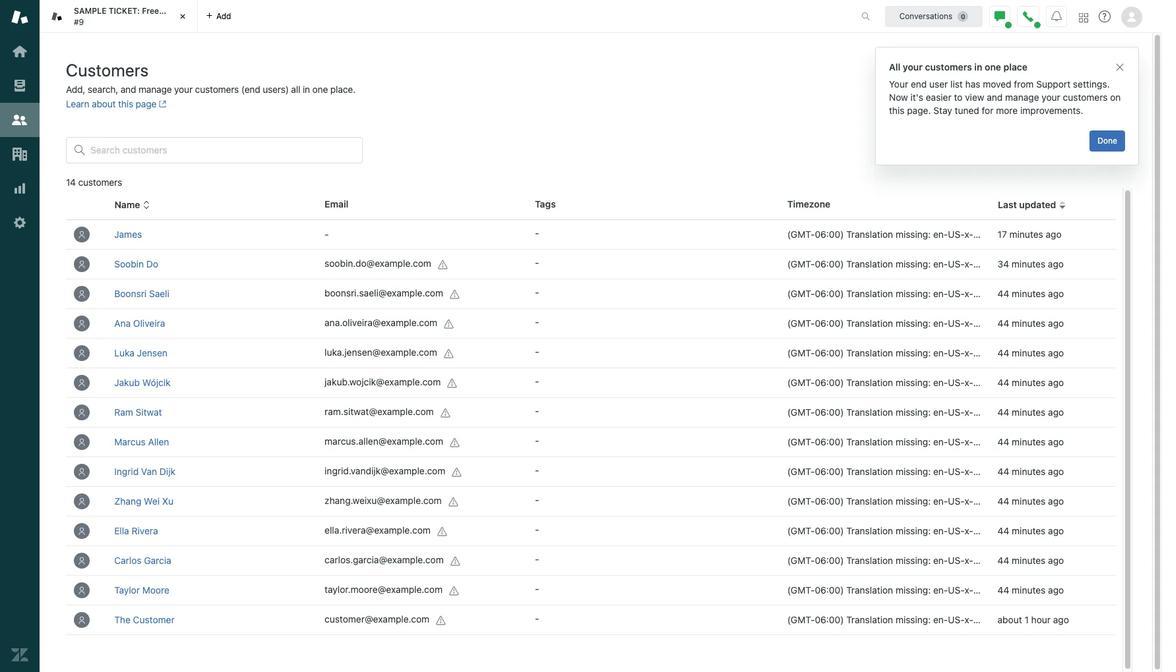 Task type: vqa. For each thing, say whether or not it's contained in the screenshot.
taylor.moore@example.com's x-
yes



Task type: describe. For each thing, give the bounding box(es) containing it.
(gmt-06:00) translation missing: en-us-x-1.txt.timezone.america_chicago for ram.sitwat@example.com
[[787, 407, 1108, 418]]

manage inside all your customers in one place your end user list has moved from support settings. now it's easier to view and manage your customers on this page. stay tuned for more improvements.
[[1005, 92, 1039, 103]]

translation for ram.sitwat@example.com
[[846, 407, 893, 418]]

james
[[114, 229, 142, 240]]

from
[[1014, 78, 1034, 90]]

learn about this page link
[[66, 98, 167, 109]]

it's
[[910, 92, 923, 103]]

boonsri
[[114, 288, 147, 299]]

translation for taylor.moore@example.com
[[846, 585, 893, 596]]

conversations button
[[885, 6, 983, 27]]

carlos garcia
[[114, 555, 171, 566]]

en- for marcus.allen@example.com
[[933, 437, 948, 448]]

all
[[291, 84, 300, 95]]

zendesk image
[[11, 647, 28, 664]]

customers image
[[11, 111, 28, 129]]

jakub wójcik link
[[114, 377, 170, 388]]

14
[[66, 177, 76, 188]]

1.txt.timezone.america_chicago for zhang.weixu@example.com
[[973, 496, 1108, 507]]

zhang
[[114, 496, 141, 507]]

us- for ingrid.vandijk@example.com
[[948, 466, 965, 477]]

get started image
[[11, 43, 28, 60]]

44 for ingrid.vandijk@example.com
[[998, 466, 1009, 477]]

1 (gmt- from the top
[[787, 229, 815, 240]]

tuned
[[955, 105, 979, 116]]

ago for luka.jensen@example.com
[[1048, 348, 1064, 359]]

minutes for ingrid.vandijk@example.com
[[1012, 466, 1046, 477]]

all
[[889, 61, 900, 73]]

soobin
[[114, 259, 144, 270]]

zhang.weixu@example.com
[[325, 495, 442, 507]]

unverified email image for ingrid.vandijk@example.com
[[452, 467, 463, 478]]

ago for marcus.allen@example.com
[[1048, 437, 1064, 448]]

free
[[142, 6, 159, 16]]

(gmt- for customer@example.com
[[787, 615, 815, 626]]

name button
[[114, 199, 151, 211]]

unverified email image for boonsri.saeli@example.com
[[450, 289, 460, 300]]

x- for soobin.do@example.com
[[964, 259, 973, 270]]

missing: for customer@example.com
[[896, 615, 931, 626]]

44 minutes ago for ella.rivera@example.com
[[998, 526, 1064, 537]]

1 us- from the top
[[948, 229, 965, 240]]

(gmt- for soobin.do@example.com
[[787, 259, 815, 270]]

ana
[[114, 318, 131, 329]]

en- for ram.sitwat@example.com
[[933, 407, 948, 418]]

wei
[[144, 496, 160, 507]]

(gmt- for marcus.allen@example.com
[[787, 437, 815, 448]]

this inside all your customers in one place your end user list has moved from support settings. now it's easier to view and manage your customers on this page. stay tuned for more improvements.
[[889, 105, 905, 116]]

ago for soobin.do@example.com
[[1048, 259, 1064, 270]]

unverified email image for ram.sitwat@example.com
[[440, 408, 451, 419]]

van
[[141, 466, 157, 477]]

organizations image
[[11, 146, 28, 163]]

unverified email image for ella.rivera@example.com
[[437, 527, 448, 537]]

us- for soobin.do@example.com
[[948, 259, 965, 270]]

06:00) for marcus.allen@example.com
[[815, 437, 844, 448]]

close image inside tabs tab list
[[176, 10, 189, 23]]

more
[[996, 105, 1018, 116]]

the customer
[[114, 615, 175, 626]]

manage inside customers add, search, and manage your customers (end users) all in one place.
[[138, 84, 172, 95]]

ticket:
[[109, 6, 140, 16]]

ella.rivera@example.com
[[325, 525, 431, 536]]

translation for boonsri.saeli@example.com
[[846, 288, 893, 299]]

ella rivera
[[114, 526, 158, 537]]

us- for boonsri.saeli@example.com
[[948, 288, 965, 299]]

0 vertical spatial about
[[92, 98, 116, 109]]

taylor.moore@example.com
[[325, 585, 443, 596]]

1.txt.timezone.america_chicago for customer@example.com
[[973, 615, 1108, 626]]

en- for customer@example.com
[[933, 615, 948, 626]]

last updated
[[998, 199, 1056, 210]]

saeli
[[149, 288, 169, 299]]

add customer
[[1062, 69, 1122, 80]]

missing: for taylor.moore@example.com
[[896, 585, 931, 596]]

customer
[[1082, 69, 1122, 80]]

has
[[965, 78, 980, 90]]

ella
[[114, 526, 129, 537]]

1 vertical spatial about
[[998, 615, 1022, 626]]

ago for ana.oliveira@example.com
[[1048, 318, 1064, 329]]

place
[[1003, 61, 1027, 73]]

james link
[[114, 229, 142, 240]]

06:00) for ana.oliveira@example.com
[[815, 318, 844, 329]]

ram.sitwat@example.com
[[325, 406, 434, 418]]

reporting image
[[11, 180, 28, 197]]

done button
[[1090, 131, 1125, 152]]

- for customer@example.com
[[535, 613, 539, 625]]

1 (gmt-06:00) translation missing: en-us-x-1.txt.timezone.america_chicago from the top
[[787, 229, 1108, 240]]

taylor
[[114, 585, 140, 596]]

1 missing: from the top
[[896, 229, 931, 240]]

end
[[911, 78, 927, 90]]

user
[[929, 78, 948, 90]]

2 horizontal spatial your
[[1042, 92, 1060, 103]]

44 minutes ago for luka.jensen@example.com
[[998, 348, 1064, 359]]

and inside all your customers in one place your end user list has moved from support settings. now it's easier to view and manage your customers on this page. stay tuned for more improvements.
[[987, 92, 1003, 103]]

missing: for zhang.weixu@example.com
[[896, 496, 931, 507]]

customers add, search, and manage your customers (end users) all in one place.
[[66, 60, 355, 95]]

1 06:00) from the top
[[815, 229, 844, 240]]

marcus allen
[[114, 437, 169, 448]]

easier
[[926, 92, 951, 103]]

en- for luka.jensen@example.com
[[933, 348, 948, 359]]

us- for taylor.moore@example.com
[[948, 585, 965, 596]]

last
[[998, 199, 1017, 210]]

en- for boonsri.saeli@example.com
[[933, 288, 948, 299]]

44 for marcus.allen@example.com
[[998, 437, 1009, 448]]

(gmt- for boonsri.saeli@example.com
[[787, 288, 815, 299]]

to
[[954, 92, 963, 103]]

your
[[889, 78, 908, 90]]

list
[[950, 78, 963, 90]]

boonsri saeli
[[114, 288, 169, 299]]

06:00) for boonsri.saeli@example.com
[[815, 288, 844, 299]]

- for carlos.garcia@example.com
[[535, 554, 539, 565]]

support
[[1036, 78, 1070, 90]]

minutes for zhang.weixu@example.com
[[1012, 496, 1046, 507]]

1 en- from the top
[[933, 229, 948, 240]]

06:00) for customer@example.com
[[815, 615, 844, 626]]

moore
[[142, 585, 169, 596]]

06:00) for jakub.wojcik@example.com
[[815, 377, 844, 388]]

marcus.allen@example.com
[[325, 436, 443, 447]]

1.txt.timezone.america_chicago for taylor.moore@example.com
[[973, 585, 1108, 596]]

close image inside all your customers in one place dialog
[[1115, 62, 1125, 73]]

(gmt-06:00) translation missing: en-us-x-1.txt.timezone.america_chicago for ingrid.vandijk@example.com
[[787, 466, 1108, 477]]

(gmt-06:00) translation missing: en-us-x-1.txt.timezone.america_chicago for customer@example.com
[[787, 615, 1108, 626]]

x- for boonsri.saeli@example.com
[[964, 288, 973, 299]]

unverified email image for ana.oliveira@example.com
[[444, 319, 455, 330]]

taylor moore
[[114, 585, 169, 596]]

ago for boonsri.saeli@example.com
[[1048, 288, 1064, 299]]

44 minutes ago for taylor.moore@example.com
[[998, 585, 1064, 596]]

44 minutes ago for zhang.weixu@example.com
[[998, 496, 1064, 507]]

customer@example.com
[[325, 614, 429, 625]]

repair
[[161, 6, 184, 16]]

do
[[146, 259, 158, 270]]

ingrid van dijk
[[114, 466, 175, 477]]

luka
[[114, 348, 134, 359]]

for
[[982, 105, 994, 116]]

- for soobin.do@example.com
[[535, 257, 539, 268]]

luka.jensen@example.com
[[325, 347, 437, 358]]

missing: for ana.oliveira@example.com
[[896, 318, 931, 329]]

oliveira
[[133, 318, 165, 329]]

one inside all your customers in one place your end user list has moved from support settings. now it's easier to view and manage your customers on this page. stay tuned for more improvements.
[[985, 61, 1001, 73]]

rivera
[[132, 526, 158, 537]]

jakub wójcik
[[114, 377, 170, 388]]

boonsri.saeli@example.com
[[325, 288, 443, 299]]

soobin do
[[114, 259, 158, 270]]

1 1.txt.timezone.america_chicago from the top
[[973, 229, 1108, 240]]

translation for customer@example.com
[[846, 615, 893, 626]]

settings.
[[1073, 78, 1110, 90]]

translation for ana.oliveira@example.com
[[846, 318, 893, 329]]

44 minutes ago for marcus.allen@example.com
[[998, 437, 1064, 448]]

(gmt- for taylor.moore@example.com
[[787, 585, 815, 596]]

us- for jakub.wojcik@example.com
[[948, 377, 965, 388]]

- for ana.oliveira@example.com
[[535, 317, 539, 328]]

done
[[1098, 136, 1117, 146]]

(gmt-06:00) translation missing: en-us-x-1.txt.timezone.america_chicago for zhang.weixu@example.com
[[787, 496, 1108, 507]]

(gmt- for carlos.garcia@example.com
[[787, 555, 815, 566]]

wójcik
[[142, 377, 170, 388]]

(gmt- for zhang.weixu@example.com
[[787, 496, 815, 507]]

us- for zhang.weixu@example.com
[[948, 496, 965, 507]]

jakub.wojcik@example.com
[[325, 377, 441, 388]]

1.txt.timezone.america_chicago for ram.sitwat@example.com
[[973, 407, 1108, 418]]

(gmt-06:00) translation missing: en-us-x-1.txt.timezone.america_chicago for luka.jensen@example.com
[[787, 348, 1108, 359]]

us- for ella.rivera@example.com
[[948, 526, 965, 537]]

boonsri saeli link
[[114, 288, 169, 299]]

your inside customers add, search, and manage your customers (end users) all in one place.
[[174, 84, 193, 95]]

get help image
[[1099, 11, 1111, 22]]

- for zhang.weixu@example.com
[[535, 495, 539, 506]]

ago for ella.rivera@example.com
[[1048, 526, 1064, 537]]

0 horizontal spatial this
[[118, 98, 133, 109]]

(gmt- for jakub.wojcik@example.com
[[787, 377, 815, 388]]

minutes for carlos.garcia@example.com
[[1012, 555, 1046, 566]]

44 for zhang.weixu@example.com
[[998, 496, 1009, 507]]

06:00) for ram.sitwat@example.com
[[815, 407, 844, 418]]

in inside all your customers in one place your end user list has moved from support settings. now it's easier to view and manage your customers on this page. stay tuned for more improvements.
[[974, 61, 982, 73]]

search,
[[88, 84, 118, 95]]

the customer link
[[114, 615, 175, 626]]

minutes for marcus.allen@example.com
[[1012, 437, 1046, 448]]

zhang wei xu
[[114, 496, 173, 507]]

ingrid
[[114, 466, 139, 477]]

44 minutes ago for ana.oliveira@example.com
[[998, 318, 1064, 329]]

34 minutes ago
[[998, 259, 1064, 270]]

zhang wei xu link
[[114, 496, 173, 507]]

(gmt- for ram.sitwat@example.com
[[787, 407, 815, 418]]

add
[[1062, 69, 1079, 80]]

(end
[[241, 84, 260, 95]]

(gmt- for ana.oliveira@example.com
[[787, 318, 815, 329]]



Task type: locate. For each thing, give the bounding box(es) containing it.
12 us- from the top
[[948, 555, 965, 566]]

translation for marcus.allen@example.com
[[846, 437, 893, 448]]

7 1.txt.timezone.america_chicago from the top
[[973, 407, 1108, 418]]

44 minutes ago for ingrid.vandijk@example.com
[[998, 466, 1064, 477]]

14 1.txt.timezone.america_chicago from the top
[[973, 615, 1108, 626]]

en- for ana.oliveira@example.com
[[933, 318, 948, 329]]

17
[[998, 229, 1007, 240]]

34
[[998, 259, 1009, 270]]

13 06:00) from the top
[[815, 585, 844, 596]]

translation for zhang.weixu@example.com
[[846, 496, 893, 507]]

8 en- from the top
[[933, 437, 948, 448]]

5 us- from the top
[[948, 348, 965, 359]]

6 us- from the top
[[948, 377, 965, 388]]

(gmt-06:00) translation missing: en-us-x-1.txt.timezone.america_chicago
[[787, 229, 1108, 240], [787, 259, 1108, 270], [787, 288, 1108, 299], [787, 318, 1108, 329], [787, 348, 1108, 359], [787, 377, 1108, 388], [787, 407, 1108, 418], [787, 437, 1108, 448], [787, 466, 1108, 477], [787, 496, 1108, 507], [787, 526, 1108, 537], [787, 555, 1108, 566], [787, 585, 1108, 596], [787, 615, 1108, 626]]

5 (gmt- from the top
[[787, 348, 815, 359]]

garcia
[[144, 555, 171, 566]]

allen
[[148, 437, 169, 448]]

1 horizontal spatial manage
[[1005, 92, 1039, 103]]

in right all
[[303, 84, 310, 95]]

view
[[965, 92, 984, 103]]

1.txt.timezone.america_chicago for ella.rivera@example.com
[[973, 526, 1108, 537]]

ana oliveira link
[[114, 318, 165, 329]]

0 horizontal spatial your
[[174, 84, 193, 95]]

unverified email image for jakub.wojcik@example.com
[[447, 378, 458, 389]]

7 (gmt- from the top
[[787, 407, 815, 418]]

06:00) for carlos.garcia@example.com
[[815, 555, 844, 566]]

in up has
[[974, 61, 982, 73]]

tab containing sample ticket: free repair
[[40, 0, 198, 33]]

x- for ram.sitwat@example.com
[[964, 407, 973, 418]]

in inside customers add, search, and manage your customers (end users) all in one place.
[[303, 84, 310, 95]]

1.txt.timezone.america_chicago
[[973, 229, 1108, 240], [973, 259, 1108, 270], [973, 288, 1108, 299], [973, 318, 1108, 329], [973, 348, 1108, 359], [973, 377, 1108, 388], [973, 407, 1108, 418], [973, 437, 1108, 448], [973, 466, 1108, 477], [973, 496, 1108, 507], [973, 526, 1108, 537], [973, 555, 1108, 566], [973, 585, 1108, 596], [973, 615, 1108, 626]]

0 horizontal spatial and
[[121, 84, 136, 95]]

1 vertical spatial in
[[303, 84, 310, 95]]

13 1.txt.timezone.america_chicago from the top
[[973, 585, 1108, 596]]

en- for soobin.do@example.com
[[933, 259, 948, 270]]

one
[[985, 61, 1001, 73], [312, 84, 328, 95]]

minutes for ella.rivera@example.com
[[1012, 526, 1046, 537]]

9 44 from the top
[[998, 526, 1009, 537]]

customers
[[66, 60, 149, 80]]

10 translation from the top
[[846, 496, 893, 507]]

5 44 from the top
[[998, 407, 1009, 418]]

- for luka.jensen@example.com
[[535, 346, 539, 357]]

tab
[[40, 0, 198, 33]]

missing: for soobin.do@example.com
[[896, 259, 931, 270]]

6 x- from the top
[[964, 377, 973, 388]]

9 us- from the top
[[948, 466, 965, 477]]

3 1.txt.timezone.america_chicago from the top
[[973, 288, 1108, 299]]

ingrid van dijk link
[[114, 466, 175, 477]]

ana oliveira
[[114, 318, 165, 329]]

06:00) for zhang.weixu@example.com
[[815, 496, 844, 507]]

page.
[[907, 105, 931, 116]]

soobin do link
[[114, 259, 158, 270]]

9 missing: from the top
[[896, 466, 931, 477]]

admin image
[[11, 214, 28, 231]]

(gmt-06:00) translation missing: en-us-x-1.txt.timezone.america_chicago for ana.oliveira@example.com
[[787, 318, 1108, 329]]

unverified email image for zhang.weixu@example.com
[[448, 497, 459, 508]]

1 vertical spatial close image
[[1115, 62, 1125, 73]]

manage down from
[[1005, 92, 1039, 103]]

(gmt-06:00) translation missing: en-us-x-1.txt.timezone.america_chicago for ella.rivera@example.com
[[787, 526, 1108, 537]]

06:00) for luka.jensen@example.com
[[815, 348, 844, 359]]

translation for ingrid.vandijk@example.com
[[846, 466, 893, 477]]

2 x- from the top
[[964, 259, 973, 270]]

close image right free
[[176, 10, 189, 23]]

6 (gmt- from the top
[[787, 377, 815, 388]]

1 horizontal spatial about
[[998, 615, 1022, 626]]

minutes for taylor.moore@example.com
[[1012, 585, 1046, 596]]

translation for ella.rivera@example.com
[[846, 526, 893, 537]]

and up learn about this page link
[[121, 84, 136, 95]]

44 minutes ago
[[998, 288, 1064, 299], [998, 318, 1064, 329], [998, 348, 1064, 359], [998, 377, 1064, 388], [998, 407, 1064, 418], [998, 437, 1064, 448], [998, 466, 1064, 477], [998, 496, 1064, 507], [998, 526, 1064, 537], [998, 555, 1064, 566], [998, 585, 1064, 596]]

tabs tab list
[[40, 0, 847, 33]]

44 minutes ago for jakub.wojcik@example.com
[[998, 377, 1064, 388]]

4 44 minutes ago from the top
[[998, 377, 1064, 388]]

this down now
[[889, 105, 905, 116]]

missing: for jakub.wojcik@example.com
[[896, 377, 931, 388]]

x-
[[964, 229, 973, 240], [964, 259, 973, 270], [964, 288, 973, 299], [964, 318, 973, 329], [964, 348, 973, 359], [964, 377, 973, 388], [964, 407, 973, 418], [964, 437, 973, 448], [964, 466, 973, 477], [964, 496, 973, 507], [964, 526, 973, 537], [964, 555, 973, 566], [964, 585, 973, 596], [964, 615, 973, 626]]

12 x- from the top
[[964, 555, 973, 566]]

14 06:00) from the top
[[815, 615, 844, 626]]

(gmt-
[[787, 229, 815, 240], [787, 259, 815, 270], [787, 288, 815, 299], [787, 318, 815, 329], [787, 348, 815, 359], [787, 377, 815, 388], [787, 407, 815, 418], [787, 437, 815, 448], [787, 466, 815, 477], [787, 496, 815, 507], [787, 526, 815, 537], [787, 555, 815, 566], [787, 585, 815, 596], [787, 615, 815, 626]]

en- for taylor.moore@example.com
[[933, 585, 948, 596]]

unverified email image
[[438, 260, 448, 270], [450, 289, 460, 300], [447, 378, 458, 389], [440, 408, 451, 419], [450, 438, 460, 448], [448, 497, 459, 508], [437, 527, 448, 537], [449, 586, 460, 597]]

5 x- from the top
[[964, 348, 973, 359]]

0 horizontal spatial in
[[303, 84, 310, 95]]

unverified email image for carlos.garcia@example.com
[[450, 556, 461, 567]]

sample ticket: free repair #9
[[74, 6, 184, 27]]

ram sitwat
[[114, 407, 162, 418]]

conversations
[[899, 11, 953, 21]]

ago for taylor.moore@example.com
[[1048, 585, 1064, 596]]

learn
[[66, 98, 89, 109]]

8 missing: from the top
[[896, 437, 931, 448]]

missing: for carlos.garcia@example.com
[[896, 555, 931, 566]]

8 06:00) from the top
[[815, 437, 844, 448]]

10 1.txt.timezone.america_chicago from the top
[[973, 496, 1108, 507]]

12 1.txt.timezone.america_chicago from the top
[[973, 555, 1108, 566]]

10 06:00) from the top
[[815, 496, 844, 507]]

1 44 from the top
[[998, 288, 1009, 299]]

9 06:00) from the top
[[815, 466, 844, 477]]

missing: for ingrid.vandijk@example.com
[[896, 466, 931, 477]]

6 44 from the top
[[998, 437, 1009, 448]]

unverified email image for taylor.moore@example.com
[[449, 586, 460, 597]]

4 missing: from the top
[[896, 318, 931, 329]]

all your customers in one place dialog
[[875, 47, 1139, 166]]

8 x- from the top
[[964, 437, 973, 448]]

7 44 minutes ago from the top
[[998, 466, 1064, 477]]

stay
[[933, 105, 952, 116]]

dijk
[[160, 466, 175, 477]]

about
[[92, 98, 116, 109], [998, 615, 1022, 626]]

14 us- from the top
[[948, 615, 965, 626]]

2 (gmt- from the top
[[787, 259, 815, 270]]

10 en- from the top
[[933, 496, 948, 507]]

updated
[[1019, 199, 1056, 210]]

translation for jakub.wojcik@example.com
[[846, 377, 893, 388]]

2 44 minutes ago from the top
[[998, 318, 1064, 329]]

14 translation from the top
[[846, 615, 893, 626]]

unverified email image
[[444, 319, 455, 330], [444, 349, 454, 359], [452, 467, 463, 478], [450, 556, 461, 567], [436, 616, 447, 626]]

10 us- from the top
[[948, 496, 965, 507]]

14 x- from the top
[[964, 615, 973, 626]]

1
[[1025, 615, 1029, 626]]

0 horizontal spatial one
[[312, 84, 328, 95]]

0 vertical spatial in
[[974, 61, 982, 73]]

one up moved
[[985, 61, 1001, 73]]

1 vertical spatial one
[[312, 84, 328, 95]]

9 x- from the top
[[964, 466, 973, 477]]

14 missing: from the top
[[896, 615, 931, 626]]

13 missing: from the top
[[896, 585, 931, 596]]

luka jensen link
[[114, 348, 167, 359]]

1 translation from the top
[[846, 229, 893, 240]]

12 translation from the top
[[846, 555, 893, 566]]

3 x- from the top
[[964, 288, 973, 299]]

zendesk products image
[[1079, 13, 1088, 22]]

3 en- from the top
[[933, 288, 948, 299]]

carlos.garcia@example.com
[[325, 555, 444, 566]]

ago for ingrid.vandijk@example.com
[[1048, 466, 1064, 477]]

#9
[[74, 17, 84, 27]]

44 minutes ago for ram.sitwat@example.com
[[998, 407, 1064, 418]]

sample
[[74, 6, 106, 16]]

the
[[114, 615, 131, 626]]

taylor moore link
[[114, 585, 169, 596]]

translation
[[846, 229, 893, 240], [846, 259, 893, 270], [846, 288, 893, 299], [846, 318, 893, 329], [846, 348, 893, 359], [846, 377, 893, 388], [846, 407, 893, 418], [846, 437, 893, 448], [846, 466, 893, 477], [846, 496, 893, 507], [846, 526, 893, 537], [846, 555, 893, 566], [846, 585, 893, 596], [846, 615, 893, 626]]

17 minutes ago
[[998, 229, 1062, 240]]

11 (gmt- from the top
[[787, 526, 815, 537]]

(gmt- for ella.rivera@example.com
[[787, 526, 815, 537]]

add customer button
[[1052, 62, 1132, 88]]

missing: for ella.rivera@example.com
[[896, 526, 931, 537]]

carlos
[[114, 555, 141, 566]]

1.txt.timezone.america_chicago for boonsri.saeli@example.com
[[973, 288, 1108, 299]]

1.txt.timezone.america_chicago for ana.oliveira@example.com
[[973, 318, 1108, 329]]

8 translation from the top
[[846, 437, 893, 448]]

users)
[[263, 84, 289, 95]]

- for ram.sitwat@example.com
[[535, 406, 539, 417]]

ram
[[114, 407, 133, 418]]

1 horizontal spatial in
[[974, 61, 982, 73]]

name
[[114, 199, 140, 210]]

6 missing: from the top
[[896, 377, 931, 388]]

44 for carlos.garcia@example.com
[[998, 555, 1009, 566]]

7 44 from the top
[[998, 466, 1009, 477]]

4 translation from the top
[[846, 318, 893, 329]]

2 us- from the top
[[948, 259, 965, 270]]

one inside customers add, search, and manage your customers (end users) all in one place.
[[312, 84, 328, 95]]

(gmt-06:00) translation missing: en-us-x-1.txt.timezone.america_chicago for jakub.wojcik@example.com
[[787, 377, 1108, 388]]

3 us- from the top
[[948, 288, 965, 299]]

improvements.
[[1020, 105, 1083, 116]]

6 translation from the top
[[846, 377, 893, 388]]

1 horizontal spatial this
[[889, 105, 905, 116]]

close image
[[176, 10, 189, 23], [1115, 62, 1125, 73]]

1 horizontal spatial your
[[903, 61, 923, 73]]

10 44 minutes ago from the top
[[998, 555, 1064, 566]]

- for ella.rivera@example.com
[[535, 524, 539, 535]]

us- for marcus.allen@example.com
[[948, 437, 965, 448]]

page
[[136, 98, 156, 109]]

about down search,
[[92, 98, 116, 109]]

us- for ana.oliveira@example.com
[[948, 318, 965, 329]]

ingrid.vandijk@example.com
[[325, 466, 445, 477]]

x- for customer@example.com
[[964, 615, 973, 626]]

11 (gmt-06:00) translation missing: en-us-x-1.txt.timezone.america_chicago from the top
[[787, 526, 1108, 537]]

main element
[[0, 0, 40, 673]]

sitwat
[[136, 407, 162, 418]]

14 (gmt-06:00) translation missing: en-us-x-1.txt.timezone.america_chicago from the top
[[787, 615, 1108, 626]]

3 44 minutes ago from the top
[[998, 348, 1064, 359]]

on
[[1110, 92, 1121, 103]]

06:00) for ingrid.vandijk@example.com
[[815, 466, 844, 477]]

44 minutes ago for carlos.garcia@example.com
[[998, 555, 1064, 566]]

11 missing: from the top
[[896, 526, 931, 537]]

ram sitwat link
[[114, 407, 162, 418]]

14 (gmt- from the top
[[787, 615, 815, 626]]

- for ingrid.vandijk@example.com
[[535, 465, 539, 476]]

us- for luka.jensen@example.com
[[948, 348, 965, 359]]

close image up on
[[1115, 62, 1125, 73]]

x- for ana.oliveira@example.com
[[964, 318, 973, 329]]

all your customers in one place your end user list has moved from support settings. now it's easier to view and manage your customers on this page. stay tuned for more improvements.
[[889, 61, 1121, 116]]

2 (gmt-06:00) translation missing: en-us-x-1.txt.timezone.america_chicago from the top
[[787, 259, 1108, 270]]

2 1.txt.timezone.america_chicago from the top
[[973, 259, 1108, 270]]

en- for jakub.wojcik@example.com
[[933, 377, 948, 388]]

0 horizontal spatial close image
[[176, 10, 189, 23]]

7 en- from the top
[[933, 407, 948, 418]]

11 44 from the top
[[998, 585, 1009, 596]]

views image
[[11, 77, 28, 94]]

44 for ella.rivera@example.com
[[998, 526, 1009, 537]]

en- for ella.rivera@example.com
[[933, 526, 948, 537]]

06:00)
[[815, 229, 844, 240], [815, 259, 844, 270], [815, 288, 844, 299], [815, 318, 844, 329], [815, 348, 844, 359], [815, 377, 844, 388], [815, 407, 844, 418], [815, 437, 844, 448], [815, 466, 844, 477], [815, 496, 844, 507], [815, 526, 844, 537], [815, 555, 844, 566], [815, 585, 844, 596], [815, 615, 844, 626]]

Search customers field
[[90, 144, 354, 156]]

13 x- from the top
[[964, 585, 973, 596]]

7 missing: from the top
[[896, 407, 931, 418]]

customers down settings.
[[1063, 92, 1108, 103]]

(gmt-06:00) translation missing: en-us-x-1.txt.timezone.america_chicago for boonsri.saeli@example.com
[[787, 288, 1108, 299]]

4 x- from the top
[[964, 318, 973, 329]]

13 (gmt-06:00) translation missing: en-us-x-1.txt.timezone.america_chicago from the top
[[787, 585, 1108, 596]]

x- for zhang.weixu@example.com
[[964, 496, 973, 507]]

minutes for jakub.wojcik@example.com
[[1012, 377, 1046, 388]]

hour
[[1031, 615, 1051, 626]]

ella rivera link
[[114, 526, 158, 537]]

1 horizontal spatial close image
[[1115, 62, 1125, 73]]

3 missing: from the top
[[896, 288, 931, 299]]

8 (gmt-06:00) translation missing: en-us-x-1.txt.timezone.america_chicago from the top
[[787, 437, 1108, 448]]

soobin.do@example.com
[[325, 258, 431, 269]]

10 missing: from the top
[[896, 496, 931, 507]]

8 1.txt.timezone.america_chicago from the top
[[973, 437, 1108, 448]]

en-
[[933, 229, 948, 240], [933, 259, 948, 270], [933, 288, 948, 299], [933, 318, 948, 329], [933, 348, 948, 359], [933, 377, 948, 388], [933, 407, 948, 418], [933, 437, 948, 448], [933, 466, 948, 477], [933, 496, 948, 507], [933, 526, 948, 537], [933, 555, 948, 566], [933, 585, 948, 596], [933, 615, 948, 626]]

xu
[[162, 496, 173, 507]]

2 missing: from the top
[[896, 259, 931, 270]]

us-
[[948, 229, 965, 240], [948, 259, 965, 270], [948, 288, 965, 299], [948, 318, 965, 329], [948, 348, 965, 359], [948, 377, 965, 388], [948, 407, 965, 418], [948, 437, 965, 448], [948, 466, 965, 477], [948, 496, 965, 507], [948, 526, 965, 537], [948, 555, 965, 566], [948, 585, 965, 596], [948, 615, 965, 626]]

0 horizontal spatial about
[[92, 98, 116, 109]]

1 horizontal spatial and
[[987, 92, 1003, 103]]

11 en- from the top
[[933, 526, 948, 537]]

about left 1
[[998, 615, 1022, 626]]

9 44 minutes ago from the top
[[998, 526, 1064, 537]]

customers
[[925, 61, 972, 73], [195, 84, 239, 95], [1063, 92, 1108, 103], [78, 177, 122, 188]]

minutes for soobin.do@example.com
[[1012, 259, 1045, 270]]

06:00) for soobin.do@example.com
[[815, 259, 844, 270]]

this left page
[[118, 98, 133, 109]]

4 1.txt.timezone.america_chicago from the top
[[973, 318, 1108, 329]]

8 44 from the top
[[998, 496, 1009, 507]]

your
[[903, 61, 923, 73], [174, 84, 193, 95], [1042, 92, 1060, 103]]

0 vertical spatial close image
[[176, 10, 189, 23]]

- for jakub.wojcik@example.com
[[535, 376, 539, 387]]

5 06:00) from the top
[[815, 348, 844, 359]]

4 06:00) from the top
[[815, 318, 844, 329]]

9 1.txt.timezone.america_chicago from the top
[[973, 466, 1108, 477]]

last updated button
[[998, 199, 1066, 211]]

(opens in a new tab) image
[[156, 100, 167, 108]]

0 horizontal spatial manage
[[138, 84, 172, 95]]

customers up list
[[925, 61, 972, 73]]

5 1.txt.timezone.america_chicago from the top
[[973, 348, 1108, 359]]

customers right 14
[[78, 177, 122, 188]]

6 44 minutes ago from the top
[[998, 437, 1064, 448]]

customer
[[133, 615, 175, 626]]

learn about this page
[[66, 98, 156, 109]]

4 en- from the top
[[933, 318, 948, 329]]

us- for ram.sitwat@example.com
[[948, 407, 965, 418]]

ana.oliveira@example.com
[[325, 317, 437, 329]]

44 for boonsri.saeli@example.com
[[998, 288, 1009, 299]]

7 x- from the top
[[964, 407, 973, 418]]

6 1.txt.timezone.america_chicago from the top
[[973, 377, 1108, 388]]

1 x- from the top
[[964, 229, 973, 240]]

manage up the (opens in a new tab) icon
[[138, 84, 172, 95]]

0 vertical spatial one
[[985, 61, 1001, 73]]

12 en- from the top
[[933, 555, 948, 566]]

1 horizontal spatial one
[[985, 61, 1001, 73]]

(gmt-06:00) translation missing: en-us-x-1.txt.timezone.america_chicago for taylor.moore@example.com
[[787, 585, 1108, 596]]

missing: for boonsri.saeli@example.com
[[896, 288, 931, 299]]

minutes for boonsri.saeli@example.com
[[1012, 288, 1046, 299]]

and down moved
[[987, 92, 1003, 103]]

customers left (end
[[195, 84, 239, 95]]

12 missing: from the top
[[896, 555, 931, 566]]

10 (gmt-06:00) translation missing: en-us-x-1.txt.timezone.america_chicago from the top
[[787, 496, 1108, 507]]

11 1.txt.timezone.america_chicago from the top
[[973, 526, 1108, 537]]

10 (gmt- from the top
[[787, 496, 815, 507]]

3 translation from the top
[[846, 288, 893, 299]]

ago for ram.sitwat@example.com
[[1048, 407, 1064, 418]]

ago
[[1046, 229, 1062, 240], [1048, 259, 1064, 270], [1048, 288, 1064, 299], [1048, 318, 1064, 329], [1048, 348, 1064, 359], [1048, 377, 1064, 388], [1048, 407, 1064, 418], [1048, 437, 1064, 448], [1048, 466, 1064, 477], [1048, 496, 1064, 507], [1048, 526, 1064, 537], [1048, 555, 1064, 566], [1048, 585, 1064, 596], [1053, 615, 1069, 626]]

6 en- from the top
[[933, 377, 948, 388]]

44 for luka.jensen@example.com
[[998, 348, 1009, 359]]

and
[[121, 84, 136, 95], [987, 92, 1003, 103]]

zendesk support image
[[11, 9, 28, 26]]

(gmt- for ingrid.vandijk@example.com
[[787, 466, 815, 477]]

customers inside customers add, search, and manage your customers (end users) all in one place.
[[195, 84, 239, 95]]

3 06:00) from the top
[[815, 288, 844, 299]]

and inside customers add, search, and manage your customers (end users) all in one place.
[[121, 84, 136, 95]]

place.
[[330, 84, 355, 95]]

minutes for ram.sitwat@example.com
[[1012, 407, 1046, 418]]

en- for ingrid.vandijk@example.com
[[933, 466, 948, 477]]

one left 'place.'
[[312, 84, 328, 95]]

10 x- from the top
[[964, 496, 973, 507]]



